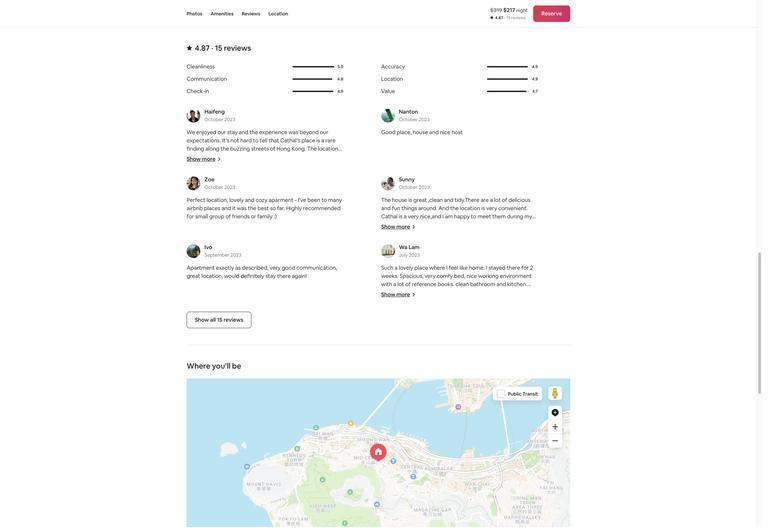 Task type: locate. For each thing, give the bounding box(es) containing it.
0 vertical spatial 4.87 · 15 reviews
[[495, 15, 526, 21]]

report this listing button
[[481, 3, 532, 9]]

show more for with
[[381, 291, 410, 299]]

offers
[[271, 170, 285, 177]]

for down along
[[217, 154, 225, 161]]

4.87 · 15 reviews up cleanliness
[[195, 43, 251, 53]]

1 vertical spatial place
[[415, 265, 428, 272]]

happy
[[454, 213, 470, 221]]

1 our from the left
[[218, 129, 226, 136]]

along
[[205, 145, 219, 153]]

i
[[443, 213, 444, 221], [446, 265, 448, 272], [486, 265, 488, 272]]

it up friends
[[232, 205, 236, 212]]

location,
[[207, 197, 228, 204], [202, 273, 223, 280]]

lovely inside such a lovely place where i feel like home. i stayed there for 2 weeks. spacious, very comfy bed, nice working environment with a lot of reference books. clean bathroom and kitchen. also a very friendly and responsive host. would like to stay next time again!
[[399, 265, 413, 272]]

show more down 'finding'
[[187, 156, 216, 163]]

the down it's
[[221, 145, 229, 153]]

am
[[445, 213, 453, 221]]

location down tidy.there
[[460, 205, 480, 212]]

4.8 out of 5.0 image
[[293, 79, 334, 80], [293, 79, 332, 80]]

2 vertical spatial show more button
[[381, 291, 416, 299]]

0 vertical spatial recommended
[[247, 178, 285, 186]]

1 horizontal spatial that
[[333, 162, 343, 169]]

a left 'rare'
[[322, 137, 324, 144]]

0 horizontal spatial it
[[232, 205, 236, 212]]

around.
[[418, 205, 438, 212]]

more
[[202, 156, 216, 163], [397, 224, 410, 231], [397, 291, 410, 299]]

and up and
[[444, 197, 454, 204]]

1 vertical spatial lot
[[398, 281, 404, 288]]

2023 for nanton
[[419, 117, 430, 123]]

and
[[439, 205, 449, 212]]

0 vertical spatial house
[[413, 129, 428, 136]]

2 vertical spatial reviews
[[224, 317, 243, 324]]

1 vertical spatial that
[[333, 162, 343, 169]]

1 vertical spatial like
[[500, 289, 509, 297]]

october for nanton
[[399, 117, 418, 123]]

lot right are
[[494, 197, 501, 204]]

the up cathal
[[381, 197, 391, 204]]

with up also
[[381, 281, 392, 288]]

of down spacious,
[[406, 281, 411, 288]]

with inside we enjoyed our stay and the experience was beyond our expectations. it's not hard to tell that cathal's place is a rare finding along the buzzing streets of hong kong. the location is just perfect for visitors with walking distance to dining restaurants, convenient stores, and the mtr. while having that piece of convenience, it certainly offers quietness and homelike feelings. 100% recommended and will go back next time when visiting hk. thanks for the host.
[[245, 154, 256, 161]]

and
[[239, 129, 248, 136], [430, 129, 439, 136], [265, 162, 275, 169], [312, 170, 322, 177], [286, 178, 295, 186], [245, 197, 255, 204], [444, 197, 454, 204], [222, 205, 231, 212], [381, 205, 391, 212], [497, 281, 506, 288], [430, 289, 440, 297]]

host. up aparment
[[281, 187, 293, 194]]

1 horizontal spatial there
[[507, 265, 521, 272]]

house up fun
[[392, 197, 407, 204]]

lovely down hk.
[[229, 197, 244, 204]]

host. down bathroom
[[469, 289, 482, 297]]

trip.
[[381, 222, 392, 229]]

i left am
[[443, 213, 444, 221]]

0 horizontal spatial 4.87
[[195, 43, 210, 53]]

again! down good
[[292, 273, 307, 280]]

2023 for ivo
[[231, 252, 242, 259]]

kong.
[[292, 145, 306, 153]]

to down kitchen.
[[510, 289, 515, 297]]

and left host
[[430, 129, 439, 136]]

cathal's
[[280, 137, 300, 144]]

0 vertical spatial great
[[414, 197, 427, 204]]

1 horizontal spatial it
[[243, 170, 246, 177]]

4.87 up cleanliness
[[195, 43, 210, 53]]

while
[[299, 162, 314, 169]]

1 vertical spatial 4.87 · 15 reviews
[[195, 43, 251, 53]]

show more button for along
[[187, 156, 221, 163]]

quietness
[[287, 170, 311, 177]]

place inside such a lovely place where i feel like home. i stayed there for 2 weeks. spacious, very comfy bed, nice working environment with a lot of reference books. clean bathroom and kitchen. also a very friendly and responsive host. would like to stay next time again!
[[415, 265, 428, 272]]

a inside we enjoyed our stay and the experience was beyond our expectations. it's not hard to tell that cathal's place is a rare finding along the buzzing streets of hong kong. the location is just perfect for visitors with walking distance to dining restaurants, convenient stores, and the mtr. while having that piece of convenience, it certainly offers quietness and homelike feelings. 100% recommended and will go back next time when visiting hk. thanks for the host.
[[322, 137, 324, 144]]

feel
[[449, 265, 459, 272]]

1 vertical spatial it
[[232, 205, 236, 212]]

0 vertical spatial location
[[318, 145, 338, 153]]

2023 for sunny
[[419, 185, 430, 191]]

1 horizontal spatial place
[[415, 265, 428, 272]]

of inside the house is great ,clean and tidy.there are a lot of delicious and fun things around. and the location is very convenient. cathal is a very nice,and i am happy to meet them during my trip.
[[502, 197, 508, 204]]

our up 'rare'
[[320, 129, 329, 136]]

show more down cathal
[[381, 224, 410, 231]]

haifeng october 2023
[[205, 108, 235, 123]]

4.7 out of 5.0 image
[[487, 91, 529, 92], [487, 91, 527, 92]]

next inside we enjoyed our stay and the experience was beyond our expectations. it's not hard to tell that cathal's place is a rare finding along the buzzing streets of hong kong. the location is just perfect for visitors with walking distance to dining restaurants, convenient stores, and the mtr. while having that piece of convenience, it certainly offers quietness and homelike feelings. 100% recommended and will go back next time when visiting hk. thanks for the host.
[[327, 178, 338, 186]]

lot inside the house is great ,clean and tidy.there are a lot of delicious and fun things around. and the location is very convenient. cathal is a very nice,and i am happy to meet them during my trip.
[[494, 197, 501, 204]]

2 vertical spatial stay
[[517, 289, 527, 297]]

experience
[[259, 129, 288, 136]]

1 horizontal spatial the
[[381, 197, 391, 204]]

the up dining
[[307, 145, 317, 153]]

0 vertical spatial show more button
[[187, 156, 221, 163]]

2 vertical spatial show more
[[381, 291, 410, 299]]

location, down apartment
[[202, 273, 223, 280]]

0 horizontal spatial our
[[218, 129, 226, 136]]

good place, house and nice host
[[381, 129, 463, 136]]

1 horizontal spatial was
[[289, 129, 299, 136]]

for down airbnb
[[187, 213, 194, 221]]

0 vertical spatial more
[[202, 156, 216, 163]]

our up it's
[[218, 129, 226, 136]]

there up environment
[[507, 265, 521, 272]]

0 vertical spatial lovely
[[229, 197, 244, 204]]

lovely
[[229, 197, 244, 204], [399, 265, 413, 272]]

place down beyond
[[302, 137, 315, 144]]

very left good
[[270, 265, 281, 272]]

bed,
[[454, 273, 466, 280]]

very down are
[[487, 205, 497, 212]]

0 vertical spatial the
[[307, 145, 317, 153]]

1 vertical spatial host.
[[469, 289, 482, 297]]

next down also
[[381, 298, 393, 305]]

distance
[[277, 154, 299, 161]]

0 vertical spatial was
[[289, 129, 299, 136]]

· down $319 $217 night
[[504, 15, 505, 21]]

0 vertical spatial with
[[245, 154, 256, 161]]

october inside haifeng october 2023
[[205, 117, 223, 123]]

dining
[[307, 154, 322, 161]]

was
[[289, 129, 299, 136], [237, 205, 247, 212]]

show left all
[[195, 317, 209, 324]]

like right would
[[500, 289, 509, 297]]

like up bed,
[[460, 265, 468, 272]]

show all 15 reviews button
[[187, 312, 252, 329]]

1 vertical spatial next
[[381, 298, 393, 305]]

0 horizontal spatial was
[[237, 205, 247, 212]]

described,
[[242, 265, 269, 272]]

0 horizontal spatial lovely
[[229, 197, 244, 204]]

october inside nanton october 2023
[[399, 117, 418, 123]]

to left "meet"
[[471, 213, 477, 221]]

1 vertical spatial again!
[[407, 298, 422, 305]]

that
[[269, 137, 279, 144], [333, 162, 343, 169]]

nanton october 2023
[[399, 108, 430, 123]]

great
[[414, 197, 427, 204], [187, 273, 200, 280]]

1 horizontal spatial location
[[460, 205, 480, 212]]

0 horizontal spatial time
[[187, 187, 198, 194]]

zoom in image
[[553, 425, 558, 430]]

stay up not
[[227, 129, 238, 136]]

2023 inside nanton october 2023
[[419, 117, 430, 123]]

for left 2
[[522, 265, 529, 272]]

lot
[[494, 197, 501, 204], [398, 281, 404, 288]]

stay down described,
[[266, 273, 276, 280]]

0 vertical spatial it
[[243, 170, 246, 177]]

house inside the house is great ,clean and tidy.there are a lot of delicious and fun things around. and the location is very convenient. cathal is a very nice,and i am happy to meet them during my trip.
[[392, 197, 407, 204]]

october inside sunny october 2023
[[399, 185, 418, 191]]

stay down kitchen.
[[517, 289, 527, 297]]

1 horizontal spatial lovely
[[399, 265, 413, 272]]

0 horizontal spatial lot
[[398, 281, 404, 288]]

was inside we enjoyed our stay and the experience was beyond our expectations. it's not hard to tell that cathal's place is a rare finding along the buzzing streets of hong kong. the location is just perfect for visitors with walking distance to dining restaurants, convenient stores, and the mtr. while having that piece of convenience, it certainly offers quietness and homelike feelings. 100% recommended and will go back next time when visiting hk. thanks for the host.
[[289, 129, 299, 136]]

2023 inside sunny october 2023
[[419, 185, 430, 191]]

sunny image
[[381, 177, 395, 191], [381, 177, 395, 191]]

with up stores,
[[245, 154, 256, 161]]

show more button down weeks.
[[381, 291, 416, 299]]

reviews button
[[242, 0, 260, 27]]

haifeng image
[[187, 109, 200, 123]]

was up cathal's
[[289, 129, 299, 136]]

good
[[381, 129, 396, 136]]

1 vertical spatial nice
[[467, 273, 477, 280]]

1 vertical spatial time
[[394, 298, 405, 305]]

location down accuracy
[[381, 76, 403, 83]]

2 horizontal spatial stay
[[517, 289, 527, 297]]

and up cathal
[[381, 205, 391, 212]]

stay inside such a lovely place where i feel like home. i stayed there for 2 weeks. spacious, very comfy bed, nice working environment with a lot of reference books. clean bathroom and kitchen. also a very friendly and responsive host. would like to stay next time again!
[[517, 289, 527, 297]]

october down haifeng
[[205, 117, 223, 123]]

0 vertical spatial lot
[[494, 197, 501, 204]]

1 horizontal spatial like
[[500, 289, 509, 297]]

0 horizontal spatial 4.87 · 15 reviews
[[195, 43, 251, 53]]

fun
[[392, 205, 400, 212]]

2023 inside ivo september 2023
[[231, 252, 242, 259]]

show more button down cathal
[[381, 224, 416, 231]]

group
[[209, 213, 224, 221]]

0 horizontal spatial location
[[318, 145, 338, 153]]

show more down weeks.
[[381, 291, 410, 299]]

0 horizontal spatial with
[[245, 154, 256, 161]]

friendly
[[410, 289, 429, 297]]

are
[[481, 197, 489, 204]]

sunny october 2023
[[399, 176, 430, 191]]

-
[[295, 197, 297, 204]]

4.9 for check-in
[[338, 89, 343, 94]]

4.87 · 15 reviews down $217
[[495, 15, 526, 21]]

to inside the house is great ,clean and tidy.there are a lot of delicious and fun things around. and the location is very convenient. cathal is a very nice,and i am happy to meet them during my trip.
[[471, 213, 477, 221]]

of up convenient.
[[502, 197, 508, 204]]

1 vertical spatial house
[[392, 197, 407, 204]]

2023 inside haifeng october 2023
[[224, 117, 235, 123]]

october for haifeng
[[205, 117, 223, 123]]

0 vertical spatial next
[[327, 178, 338, 186]]

our
[[218, 129, 226, 136], [320, 129, 329, 136]]

1 horizontal spatial next
[[381, 298, 393, 305]]

very inside apartment exactly as described, very good communication, great location, would definitely stay there again!
[[270, 265, 281, 272]]

1 horizontal spatial 4.87 · 15 reviews
[[495, 15, 526, 21]]

to
[[253, 137, 259, 144], [300, 154, 306, 161], [322, 197, 327, 204], [471, 213, 477, 221], [510, 289, 515, 297]]

lovely for was
[[229, 197, 244, 204]]

4.9
[[532, 64, 538, 70], [532, 77, 538, 82], [338, 89, 343, 94]]

show down weeks.
[[381, 291, 396, 299]]

responsive
[[441, 289, 468, 297]]

clean
[[456, 281, 469, 288]]

15 up communication
[[215, 43, 222, 53]]

there inside such a lovely place where i feel like home. i stayed there for 2 weeks. spacious, very comfy bed, nice working environment with a lot of reference books. clean bathroom and kitchen. also a very friendly and responsive host. would like to stay next time again!
[[507, 265, 521, 272]]

time down weeks.
[[394, 298, 405, 305]]

1 horizontal spatial great
[[414, 197, 427, 204]]

of up walking
[[270, 145, 276, 153]]

15 right all
[[217, 317, 223, 324]]

the up hard
[[250, 129, 258, 136]]

check-in
[[187, 88, 209, 95]]

back
[[314, 178, 326, 186]]

show inside button
[[195, 317, 209, 324]]

0 vertical spatial there
[[507, 265, 521, 272]]

location, up places
[[207, 197, 228, 204]]

again! inside such a lovely place where i feel like home. i stayed there for 2 weeks. spacious, very comfy bed, nice working environment with a lot of reference books. clean bathroom and kitchen. also a very friendly and responsive host. would like to stay next time again!
[[407, 298, 422, 305]]

1 vertical spatial with
[[381, 281, 392, 288]]

time down the homelike
[[187, 187, 198, 194]]

1 vertical spatial stay
[[266, 273, 276, 280]]

location right reviews
[[269, 11, 288, 17]]

that right having
[[333, 162, 343, 169]]

lot down spacious,
[[398, 281, 404, 288]]

i left feel
[[446, 265, 448, 272]]

0 horizontal spatial like
[[460, 265, 468, 272]]

hk.
[[233, 187, 242, 194]]

october down nanton
[[399, 117, 418, 123]]

certainly
[[247, 170, 269, 177]]

2 vertical spatial 15
[[217, 317, 223, 324]]

having
[[315, 162, 331, 169]]

great down apartment
[[187, 273, 200, 280]]

0 vertical spatial show more
[[187, 156, 216, 163]]

more down along
[[202, 156, 216, 163]]

1 horizontal spatial location
[[381, 76, 403, 83]]

0 vertical spatial time
[[187, 187, 198, 194]]

1 horizontal spatial lot
[[494, 197, 501, 204]]

of right group
[[226, 213, 231, 221]]

to up while
[[300, 154, 306, 161]]

more right 'trip.'
[[397, 224, 410, 231]]

accuracy
[[381, 63, 405, 70]]

2023 inside zoe october 2023
[[224, 185, 235, 191]]

tell
[[260, 137, 268, 144]]

0 horizontal spatial place
[[302, 137, 315, 144]]

was inside perfect location, lovely and cozy aparment - i've been to many airbnb places and it was the best so far. highly recommended for small group of friends or family :)
[[237, 205, 247, 212]]

be
[[232, 362, 241, 371]]

2023
[[224, 117, 235, 123], [419, 117, 430, 123], [224, 185, 235, 191], [419, 185, 430, 191], [231, 252, 242, 259], [409, 252, 420, 259]]

2 our from the left
[[320, 129, 329, 136]]

stores,
[[247, 162, 264, 169]]

4.87 down $319
[[495, 15, 503, 21]]

0 vertical spatial stay
[[227, 129, 238, 136]]

$217
[[504, 7, 515, 14]]

2023 for zoe
[[224, 185, 235, 191]]

1 horizontal spatial nice
[[467, 273, 477, 280]]

2 horizontal spatial i
[[486, 265, 488, 272]]

the up or
[[248, 205, 256, 212]]

public transit
[[508, 392, 538, 398]]

expectations.
[[187, 137, 221, 144]]

hong
[[277, 145, 290, 153]]

host. inside such a lovely place where i feel like home. i stayed there for 2 weeks. spacious, very comfy bed, nice working environment with a lot of reference books. clean bathroom and kitchen. also a very friendly and responsive host. would like to stay next time again!
[[469, 289, 482, 297]]

place up spacious,
[[415, 265, 428, 272]]

0 vertical spatial host.
[[281, 187, 293, 194]]

more right also
[[397, 291, 410, 299]]

next right the back
[[327, 178, 338, 186]]

1 horizontal spatial with
[[381, 281, 392, 288]]

1 vertical spatial show more
[[381, 224, 410, 231]]

zoe
[[205, 176, 215, 183]]

15 down $319 $217 night
[[507, 15, 511, 21]]

4.9 out of 5.0 image
[[487, 66, 529, 68], [487, 66, 528, 68], [487, 79, 529, 80], [487, 79, 528, 80], [293, 91, 334, 92], [293, 91, 333, 92]]

show more button down 'finding'
[[187, 156, 221, 163]]

nice left host
[[440, 129, 451, 136]]

stay inside apartment exactly as described, very good communication, great location, would definitely stay there again!
[[266, 273, 276, 280]]

october down zoe
[[205, 185, 223, 191]]

2023 for haifeng
[[224, 117, 235, 123]]

0 vertical spatial place
[[302, 137, 315, 144]]

0 horizontal spatial the
[[307, 145, 317, 153]]

working
[[479, 273, 499, 280]]

there inside apartment exactly as described, very good communication, great location, would definitely stay there again!
[[277, 273, 291, 280]]

list
[[184, 108, 573, 312]]

nice inside such a lovely place where i feel like home. i stayed there for 2 weeks. spacious, very comfy bed, nice working environment with a lot of reference books. clean bathroom and kitchen. also a very friendly and responsive host. would like to stay next time again!
[[467, 273, 477, 280]]

1 horizontal spatial 4.87
[[495, 15, 503, 21]]

location, inside perfect location, lovely and cozy aparment - i've been to many airbnb places and it was the best so far. highly recommended for small group of friends or family :)
[[207, 197, 228, 204]]

the up am
[[450, 205, 459, 212]]

not
[[231, 137, 239, 144]]

delicious
[[509, 197, 531, 204]]

piece
[[187, 170, 201, 177]]

zoom out image
[[553, 439, 558, 444]]

0 horizontal spatial there
[[277, 273, 291, 280]]

nice down home.
[[467, 273, 477, 280]]

was up friends
[[237, 205, 247, 212]]

location inside the house is great ,clean and tidy.there are a lot of delicious and fun things around. and the location is very convenient. cathal is a very nice,and i am happy to meet them during my trip.
[[460, 205, 480, 212]]

1 horizontal spatial our
[[320, 129, 329, 136]]

for inside such a lovely place where i feel like home. i stayed there for 2 weeks. spacious, very comfy bed, nice working environment with a lot of reference books. clean bathroom and kitchen. also a very friendly and responsive host. would like to stay next time again!
[[522, 265, 529, 272]]

reviews
[[512, 15, 526, 21], [224, 43, 251, 53], [224, 317, 243, 324]]

lovely for spacious,
[[399, 265, 413, 272]]

zoe image
[[187, 177, 200, 191], [187, 177, 200, 191]]

,clean
[[428, 197, 443, 204]]

0 horizontal spatial stay
[[227, 129, 238, 136]]

drag pegman onto the map to open street view image
[[549, 387, 562, 401]]

1 vertical spatial was
[[237, 205, 247, 212]]

october inside zoe october 2023
[[205, 185, 223, 191]]

0 vertical spatial 4.9
[[532, 64, 538, 70]]

check-
[[187, 88, 205, 95]]

1 vertical spatial recommended
[[303, 205, 341, 212]]

0 vertical spatial location,
[[207, 197, 228, 204]]

recommended down the been
[[303, 205, 341, 212]]

1 vertical spatial lovely
[[399, 265, 413, 272]]

5.0 out of 5.0 image
[[293, 66, 334, 68], [293, 66, 334, 68]]

1 horizontal spatial ·
[[504, 15, 505, 21]]

1 vertical spatial great
[[187, 273, 200, 280]]

1 vertical spatial more
[[397, 224, 410, 231]]

convenient
[[218, 162, 246, 169]]

1 vertical spatial reviews
[[224, 43, 251, 53]]

great up the around. on the top right
[[414, 197, 427, 204]]

1 vertical spatial 4.9
[[532, 77, 538, 82]]

lovely inside perfect location, lovely and cozy aparment - i've been to many airbnb places and it was the best so far. highly recommended for small group of friends or family :)
[[229, 197, 244, 204]]

1 horizontal spatial time
[[394, 298, 405, 305]]

show down cathal
[[381, 224, 396, 231]]

that down experience at the left top of the page
[[269, 137, 279, 144]]

for inside perfect location, lovely and cozy aparment - i've been to many airbnb places and it was the best so far. highly recommended for small group of friends or family :)
[[187, 213, 194, 221]]

it inside perfect location, lovely and cozy aparment - i've been to many airbnb places and it was the best so far. highly recommended for small group of friends or family :)
[[232, 205, 236, 212]]

1 horizontal spatial host.
[[469, 289, 482, 297]]

recommended down "certainly"
[[247, 178, 285, 186]]

1 horizontal spatial recommended
[[303, 205, 341, 212]]

1 vertical spatial there
[[277, 273, 291, 280]]

great inside apartment exactly as described, very good communication, great location, would definitely stay there again!
[[187, 273, 200, 280]]

show more button for a
[[381, 291, 416, 299]]

0 horizontal spatial nice
[[440, 129, 451, 136]]

1 horizontal spatial stay
[[266, 273, 276, 280]]

as
[[235, 265, 241, 272]]

0 vertical spatial again!
[[292, 273, 307, 280]]

1 vertical spatial 15
[[215, 43, 222, 53]]

finding
[[187, 145, 204, 153]]

location down 'rare'
[[318, 145, 338, 153]]

ivo september 2023
[[205, 244, 242, 259]]

july
[[399, 252, 408, 259]]



Task type: describe. For each thing, give the bounding box(es) containing it.
very up "reference"
[[425, 273, 436, 280]]

more for a
[[397, 291, 410, 299]]

time inside we enjoyed our stay and the experience was beyond our expectations. it's not hard to tell that cathal's place is a rare finding along the buzzing streets of hong kong. the location is just perfect for visitors with walking distance to dining restaurants, convenient stores, and the mtr. while having that piece of convenience, it certainly offers quietness and homelike feelings. 100% recommended and will go back next time when visiting hk. thanks for the host.
[[187, 187, 198, 194]]

show more for cathal
[[381, 224, 410, 231]]

environment
[[500, 273, 532, 280]]

show for with
[[381, 291, 396, 299]]

and up group
[[222, 205, 231, 212]]

them
[[493, 213, 506, 221]]

15 inside button
[[217, 317, 223, 324]]

$319
[[491, 7, 502, 14]]

a right also
[[394, 289, 396, 297]]

add a place to the map image
[[551, 409, 560, 418]]

host. inside we enjoyed our stay and the experience was beyond our expectations. it's not hard to tell that cathal's place is a rare finding along the buzzing streets of hong kong. the location is just perfect for visitors with walking distance to dining restaurants, convenient stores, and the mtr. while having that piece of convenience, it certainly offers quietness and homelike feelings. 100% recommended and will go back next time when visiting hk. thanks for the host.
[[281, 187, 293, 194]]

very left friendly
[[398, 289, 409, 297]]

public
[[508, 392, 522, 398]]

lam
[[409, 244, 420, 251]]

to left tell
[[253, 137, 259, 144]]

just
[[187, 154, 196, 161]]

the inside the house is great ,clean and tidy.there are a lot of delicious and fun things around. and the location is very convenient. cathal is a very nice,and i am happy to meet them during my trip.
[[450, 205, 459, 212]]

4.9 for accuracy
[[532, 64, 538, 70]]

a down weeks.
[[394, 281, 397, 288]]

nanton
[[399, 108, 418, 116]]

the up aparment
[[271, 187, 280, 194]]

visitors
[[226, 154, 244, 161]]

place inside we enjoyed our stay and the experience was beyond our expectations. it's not hard to tell that cathal's place is a rare finding along the buzzing streets of hong kong. the location is just perfect for visitors with walking distance to dining restaurants, convenient stores, and the mtr. while having that piece of convenience, it certainly offers quietness and homelike feelings. 100% recommended and will go back next time when visiting hk. thanks for the host.
[[302, 137, 315, 144]]

in
[[205, 88, 209, 95]]

i've
[[298, 197, 306, 204]]

september
[[205, 252, 230, 259]]

1 horizontal spatial i
[[446, 265, 448, 272]]

0 vertical spatial that
[[269, 137, 279, 144]]

go
[[306, 178, 312, 186]]

and down "reference"
[[430, 289, 440, 297]]

ivo image
[[187, 245, 200, 259]]

very down things
[[408, 213, 419, 221]]

lot inside such a lovely place where i feel like home. i stayed there for 2 weeks. spacious, very comfy bed, nice working environment with a lot of reference books. clean bathroom and kitchen. also a very friendly and responsive host. would like to stay next time again!
[[398, 281, 404, 288]]

4.7
[[533, 89, 538, 94]]

all
[[210, 317, 216, 324]]

$319 $217 night
[[491, 7, 528, 14]]

the up offers
[[276, 162, 284, 169]]

feelings.
[[211, 178, 232, 186]]

or
[[251, 213, 256, 221]]

been
[[308, 197, 320, 204]]

and up would
[[497, 281, 506, 288]]

more for is
[[397, 224, 410, 231]]

location inside we enjoyed our stay and the experience was beyond our expectations. it's not hard to tell that cathal's place is a rare finding along the buzzing streets of hong kong. the location is just perfect for visitors with walking distance to dining restaurants, convenient stores, and the mtr. while having that piece of convenience, it certainly offers quietness and homelike feelings. 100% recommended and will go back next time when visiting hk. thanks for the host.
[[318, 145, 338, 153]]

listing
[[518, 3, 532, 9]]

the house is great ,clean and tidy.there are a lot of delicious and fun things around. and the location is very convenient. cathal is a very nice,and i am happy to meet them during my trip.
[[381, 197, 532, 229]]

your stay location, map pin image
[[370, 444, 387, 462]]

meet
[[478, 213, 491, 221]]

of down "restaurants,"
[[202, 170, 207, 177]]

4.8
[[338, 77, 343, 82]]

stayed
[[489, 265, 506, 272]]

night
[[517, 7, 528, 13]]

to inside such a lovely place where i feel like home. i stayed there for 2 weeks. spacious, very comfy bed, nice working environment with a lot of reference books. clean bathroom and kitchen. also a very friendly and responsive host. would like to stay next time again!
[[510, 289, 515, 297]]

streets
[[251, 145, 269, 153]]

to inside perfect location, lovely and cozy aparment - i've been to many airbnb places and it was the best so far. highly recommended for small group of friends or family :)
[[322, 197, 327, 204]]

4.9 for location
[[532, 77, 538, 82]]

weeks.
[[381, 273, 399, 280]]

wa lam image
[[381, 245, 395, 259]]

beyond
[[300, 129, 319, 136]]

0 vertical spatial like
[[460, 265, 468, 272]]

haifeng
[[205, 108, 225, 116]]

2
[[530, 265, 533, 272]]

show for cathal
[[381, 224, 396, 231]]

2023 inside the 'wa lam july 2023'
[[409, 252, 420, 259]]

next inside such a lovely place where i feel like home. i stayed there for 2 weeks. spacious, very comfy bed, nice working environment with a lot of reference books. clean bathroom and kitchen. also a very friendly and responsive host. would like to stay next time again!
[[381, 298, 393, 305]]

again! inside apartment exactly as described, very good communication, great location, would definitely stay there again!
[[292, 273, 307, 280]]

nanton image
[[381, 109, 395, 123]]

where
[[187, 362, 211, 371]]

with inside such a lovely place where i feel like home. i stayed there for 2 weeks. spacious, very comfy bed, nice working environment with a lot of reference books. clean bathroom and kitchen. also a very friendly and responsive host. would like to stay next time again!
[[381, 281, 392, 288]]

more for along
[[202, 156, 216, 163]]

ivo image
[[187, 245, 200, 259]]

wa
[[399, 244, 408, 251]]

a right are
[[490, 197, 493, 204]]

visiting
[[214, 187, 232, 194]]

it inside we enjoyed our stay and the experience was beyond our expectations. it's not hard to tell that cathal's place is a rare finding along the buzzing streets of hong kong. the location is just perfect for visitors with walking distance to dining restaurants, convenient stores, and the mtr. while having that piece of convenience, it certainly offers quietness and homelike feelings. 100% recommended and will go back next time when visiting hk. thanks for the host.
[[243, 170, 246, 177]]

of inside perfect location, lovely and cozy aparment - i've been to many airbnb places and it was the best so far. highly recommended for small group of friends or family :)
[[226, 213, 231, 221]]

1 vertical spatial 4.87
[[195, 43, 210, 53]]

and up the back
[[312, 170, 322, 177]]

:)
[[274, 213, 277, 221]]

family
[[257, 213, 273, 221]]

recommended inside perfect location, lovely and cozy aparment - i've been to many airbnb places and it was the best so far. highly recommended for small group of friends or family :)
[[303, 205, 341, 212]]

and left will
[[286, 178, 295, 186]]

perfect location, lovely and cozy aparment - i've been to many airbnb places and it was the best so far. highly recommended for small group of friends or family :)
[[187, 197, 342, 221]]

also
[[381, 289, 392, 297]]

apartment
[[187, 265, 215, 272]]

0 vertical spatial 15
[[507, 15, 511, 21]]

would
[[483, 289, 499, 297]]

things
[[402, 205, 417, 212]]

time inside such a lovely place where i feel like home. i stayed there for 2 weeks. spacious, very comfy bed, nice working environment with a lot of reference books. clean bathroom and kitchen. also a very friendly and responsive host. would like to stay next time again!
[[394, 298, 405, 305]]

reviews
[[242, 11, 260, 17]]

show more for finding
[[187, 156, 216, 163]]

google map
showing 11 points of interest. region
[[106, 343, 632, 528]]

for up 'cozy'
[[263, 187, 270, 194]]

cozy
[[256, 197, 268, 204]]

i inside the house is great ,clean and tidy.there are a lot of delicious and fun things around. and the location is very convenient. cathal is a very nice,and i am happy to meet them during my trip.
[[443, 213, 444, 221]]

it's
[[222, 137, 229, 144]]

communication
[[187, 76, 227, 83]]

many
[[328, 197, 342, 204]]

location, inside apartment exactly as described, very good communication, great location, would definitely stay there again!
[[202, 273, 223, 280]]

spacious,
[[400, 273, 424, 280]]

the inside perfect location, lovely and cozy aparment - i've been to many airbnb places and it was the best so far. highly recommended for small group of friends or family :)
[[248, 205, 256, 212]]

list containing haifeng
[[184, 108, 573, 312]]

show all 15 reviews
[[195, 317, 243, 324]]

small
[[195, 213, 208, 221]]

1 vertical spatial ·
[[211, 43, 213, 53]]

highly
[[286, 205, 302, 212]]

home.
[[469, 265, 485, 272]]

0 vertical spatial ·
[[504, 15, 505, 21]]

where you'll be
[[187, 362, 241, 371]]

communication,
[[297, 265, 337, 272]]

location button
[[269, 0, 288, 27]]

bathroom
[[470, 281, 496, 288]]

wa lam july 2023
[[399, 244, 420, 259]]

photos button
[[187, 0, 203, 27]]

haifeng image
[[187, 109, 200, 123]]

amenities
[[211, 11, 234, 17]]

cathal
[[381, 213, 398, 221]]

report
[[492, 3, 508, 9]]

stay inside we enjoyed our stay and the experience was beyond our expectations. it's not hard to tell that cathal's place is a rare finding along the buzzing streets of hong kong. the location is just perfect for visitors with walking distance to dining restaurants, convenient stores, and the mtr. while having that piece of convenience, it certainly offers quietness and homelike feelings. 100% recommended and will go back next time when visiting hk. thanks for the host.
[[227, 129, 238, 136]]

october for sunny
[[399, 185, 418, 191]]

show for finding
[[187, 156, 201, 163]]

mtr.
[[286, 162, 298, 169]]

and up hard
[[239, 129, 248, 136]]

you'll
[[212, 362, 231, 371]]

0 vertical spatial reviews
[[512, 15, 526, 21]]

of inside such a lovely place where i feel like home. i stayed there for 2 weeks. spacious, very comfy bed, nice working environment with a lot of reference books. clean bathroom and kitchen. also a very friendly and responsive host. would like to stay next time again!
[[406, 281, 411, 288]]

aparment
[[269, 197, 294, 204]]

great inside the house is great ,clean and tidy.there are a lot of delicious and fun things around. and the location is very convenient. cathal is a very nice,and i am happy to meet them during my trip.
[[414, 197, 427, 204]]

wa lam image
[[381, 245, 395, 259]]

perfect
[[187, 197, 206, 204]]

the inside we enjoyed our stay and the experience was beyond our expectations. it's not hard to tell that cathal's place is a rare finding along the buzzing streets of hong kong. the location is just perfect for visitors with walking distance to dining restaurants, convenient stores, and the mtr. while having that piece of convenience, it certainly offers quietness and homelike feelings. 100% recommended and will go back next time when visiting hk. thanks for the host.
[[307, 145, 317, 153]]

nanton image
[[381, 109, 395, 123]]

0 vertical spatial 4.87
[[495, 15, 503, 21]]

the inside the house is great ,clean and tidy.there are a lot of delicious and fun things around. and the location is very convenient. cathal is a very nice,and i am happy to meet them during my trip.
[[381, 197, 391, 204]]

definitely
[[241, 273, 264, 280]]

show more button for is
[[381, 224, 416, 231]]

buzzing
[[230, 145, 250, 153]]

this
[[509, 3, 517, 9]]

tidy.there
[[455, 197, 480, 204]]

reviews inside button
[[224, 317, 243, 324]]

a down things
[[404, 213, 407, 221]]

airbnb
[[187, 205, 203, 212]]

and down walking
[[265, 162, 275, 169]]

a right the such
[[395, 265, 398, 272]]

transit
[[523, 392, 538, 398]]

exactly
[[216, 265, 234, 272]]

convenience,
[[208, 170, 242, 177]]

thanks
[[243, 187, 262, 194]]

comfy
[[437, 273, 453, 280]]

such a lovely place where i feel like home. i stayed there for 2 weeks. spacious, very comfy bed, nice working environment with a lot of reference books. clean bathroom and kitchen. also a very friendly and responsive host. would like to stay next time again!
[[381, 265, 533, 305]]

october for zoe
[[205, 185, 223, 191]]

during
[[507, 213, 524, 221]]

recommended inside we enjoyed our stay and the experience was beyond our expectations. it's not hard to tell that cathal's place is a rare finding along the buzzing streets of hong kong. the location is just perfect for visitors with walking distance to dining restaurants, convenient stores, and the mtr. while having that piece of convenience, it certainly offers quietness and homelike feelings. 100% recommended and will go back next time when visiting hk. thanks for the host.
[[247, 178, 285, 186]]

cleanliness
[[187, 63, 215, 70]]

walking
[[257, 154, 276, 161]]

and down thanks
[[245, 197, 255, 204]]

5.0
[[338, 64, 343, 70]]

restaurants,
[[187, 162, 217, 169]]

convenient.
[[499, 205, 528, 212]]

where
[[430, 265, 445, 272]]

0 vertical spatial location
[[269, 11, 288, 17]]

rare
[[326, 137, 336, 144]]

places
[[204, 205, 220, 212]]



Task type: vqa. For each thing, say whether or not it's contained in the screenshot.
more associated with along
yes



